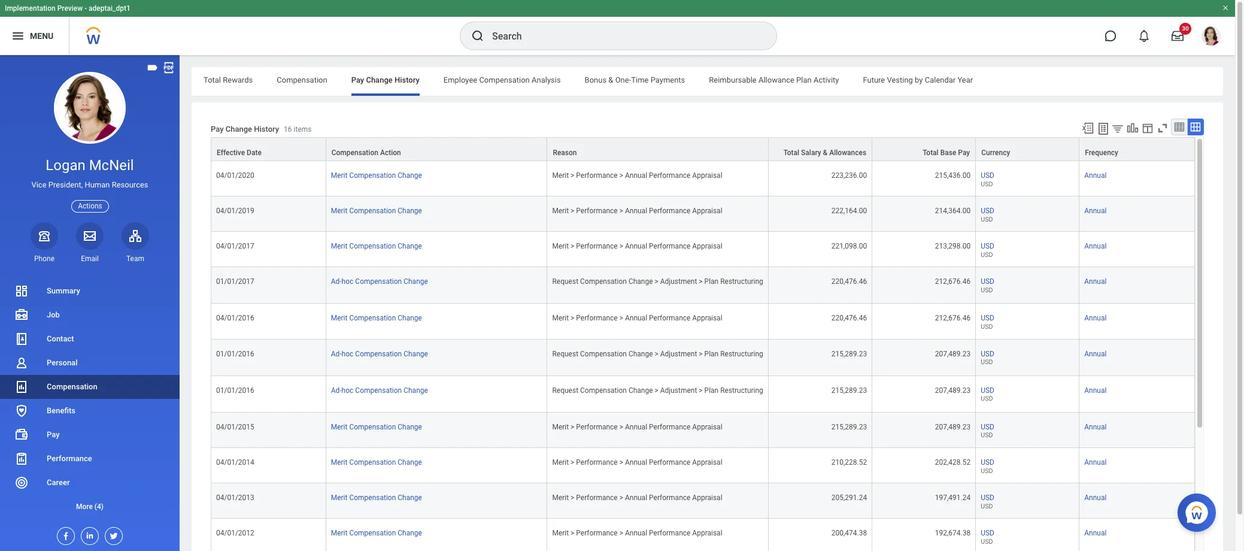 Task type: locate. For each thing, give the bounding box(es) containing it.
1 vertical spatial ad-hoc compensation change
[[331, 350, 428, 358]]

team link
[[122, 222, 149, 263]]

3 usd link from the top
[[981, 240, 995, 251]]

merit compensation change link for 04/01/2017
[[331, 240, 422, 251]]

tag image
[[146, 61, 159, 74]]

1 vertical spatial 01/01/2016
[[216, 386, 254, 395]]

ad-hoc compensation change link for 5th row from the bottom
[[331, 384, 428, 395]]

request compensation change > adjustment > plan restructuring for ad-hoc compensation change link related to 5th row from the bottom
[[552, 386, 764, 395]]

merit > performance > annual performance appraisal element for 221,098.00
[[552, 240, 723, 251]]

04/01/2013
[[216, 494, 254, 502]]

2 vertical spatial 215,289.23
[[832, 423, 867, 431]]

3 row from the top
[[211, 197, 1196, 232]]

team
[[126, 254, 144, 263]]

1 merit > performance > annual performance appraisal from the top
[[552, 171, 723, 180]]

4 merit > performance > annual performance appraisal from the top
[[552, 314, 723, 323]]

7 merit > performance > annual performance appraisal from the top
[[552, 494, 723, 502]]

calendar
[[925, 75, 956, 84]]

0 vertical spatial request compensation change > adjustment > plan restructuring
[[552, 278, 764, 286]]

request compensation change > adjustment > plan restructuring element
[[552, 275, 764, 286], [552, 347, 764, 358], [552, 384, 764, 395]]

expand table image
[[1190, 121, 1202, 133]]

restructuring for usd link for sixth row from the bottom of the page
[[721, 350, 764, 358]]

1 vertical spatial 212,676.46
[[935, 314, 971, 323]]

1 vertical spatial request
[[552, 350, 579, 358]]

usd link for row containing 04/01/2013
[[981, 491, 995, 502]]

allowance
[[759, 75, 795, 84]]

2 annual link from the top
[[1085, 204, 1107, 215]]

212,676.46
[[935, 278, 971, 286], [935, 314, 971, 323]]

merit > performance > annual performance appraisal for 222,164.00
[[552, 207, 723, 215]]

1 merit compensation change link from the top
[[331, 169, 422, 180]]

2 vertical spatial 207,489.23
[[935, 423, 971, 431]]

usd link for row containing 01/01/2017
[[981, 275, 995, 286]]

pay for pay change history
[[351, 75, 364, 84]]

adeptai_dpt1
[[89, 4, 130, 13]]

0 vertical spatial hoc
[[342, 278, 354, 286]]

row containing 04/01/2014
[[211, 448, 1196, 483]]

1 horizontal spatial history
[[395, 75, 420, 84]]

total inside tab list
[[204, 75, 221, 84]]

7 usd link from the top
[[981, 384, 995, 395]]

row containing 04/01/2019
[[211, 197, 1196, 232]]

6 merit compensation change link from the top
[[331, 456, 422, 467]]

usd link for row containing 04/01/2020
[[981, 169, 995, 180]]

1 vertical spatial &
[[823, 149, 828, 157]]

menu
[[30, 31, 53, 41]]

annual link for row containing 04/01/2015
[[1085, 420, 1107, 431]]

2 row from the top
[[211, 161, 1196, 197]]

1 ad-hoc compensation change link from the top
[[331, 275, 428, 286]]

3 207,489.23 from the top
[[935, 423, 971, 431]]

9 usd from the top
[[981, 314, 995, 323]]

ad-hoc compensation change for ad-hoc compensation change link related to 5th row from the bottom
[[331, 386, 428, 395]]

8 usd from the top
[[981, 286, 993, 294]]

notifications large image
[[1139, 30, 1151, 42]]

7 row from the top
[[211, 339, 1196, 376]]

3 request compensation change > adjustment > plan restructuring element from the top
[[552, 384, 764, 395]]

merit > performance > annual performance appraisal element for 223,236.00
[[552, 169, 723, 180]]

hoc for row containing 01/01/2017 ad-hoc compensation change link
[[342, 278, 354, 286]]

export to worksheets image
[[1097, 122, 1111, 136]]

inbox large image
[[1172, 30, 1184, 42]]

5 usd link from the top
[[981, 312, 995, 323]]

bonus
[[585, 75, 607, 84]]

adjustment for request compensation change > adjustment > plan restructuring element corresponding to row containing 01/01/2017 ad-hoc compensation change link
[[661, 278, 697, 286]]

6 merit > performance > annual performance appraisal element from the top
[[552, 456, 723, 467]]

implementation
[[5, 4, 56, 13]]

merit > performance > annual performance appraisal for 221,098.00
[[552, 242, 723, 251]]

2 request compensation change > adjustment > plan restructuring element from the top
[[552, 347, 764, 358]]

performance
[[576, 171, 618, 180], [649, 171, 691, 180], [576, 207, 618, 215], [649, 207, 691, 215], [576, 242, 618, 251], [649, 242, 691, 251], [576, 314, 618, 323], [649, 314, 691, 323], [576, 423, 618, 431], [649, 423, 691, 431], [47, 454, 92, 463], [576, 458, 618, 467], [649, 458, 691, 467], [576, 494, 618, 502], [649, 494, 691, 502], [576, 529, 618, 537], [649, 529, 691, 537]]

1 vertical spatial restructuring
[[721, 350, 764, 358]]

request compensation change > adjustment > plan restructuring element for ad-hoc compensation change link related to 5th row from the bottom
[[552, 384, 764, 395]]

1 appraisal from the top
[[693, 171, 723, 180]]

history up effective date popup button
[[254, 125, 279, 134]]

5 merit compensation change from the top
[[331, 423, 422, 431]]

adjustment
[[661, 278, 697, 286], [661, 350, 697, 358], [661, 386, 697, 395]]

request for ad-hoc compensation change link related to 5th row from the bottom
[[552, 386, 579, 395]]

1 request compensation change > adjustment > plan restructuring from the top
[[552, 278, 764, 286]]

2 request from the top
[[552, 350, 579, 358]]

5 annual link from the top
[[1085, 312, 1107, 323]]

annual link for row containing 04/01/2012
[[1085, 527, 1107, 537]]

0 vertical spatial ad-hoc compensation change link
[[331, 275, 428, 286]]

list containing summary
[[0, 279, 180, 519]]

analysis
[[532, 75, 561, 84]]

pay inside popup button
[[959, 149, 970, 157]]

row
[[211, 137, 1196, 161], [211, 161, 1196, 197], [211, 197, 1196, 232], [211, 232, 1196, 267], [211, 267, 1196, 304], [211, 304, 1196, 339], [211, 339, 1196, 376], [211, 376, 1196, 413], [211, 413, 1196, 448], [211, 448, 1196, 483], [211, 483, 1196, 519], [211, 519, 1196, 551]]

6 row from the top
[[211, 304, 1196, 339]]

2 restructuring from the top
[[721, 350, 764, 358]]

0 vertical spatial restructuring
[[721, 278, 764, 286]]

expand/collapse chart image
[[1127, 122, 1140, 135]]

8 merit compensation change from the top
[[331, 529, 422, 537]]

8 appraisal from the top
[[693, 529, 723, 537]]

merit compensation change for 04/01/2013
[[331, 494, 422, 502]]

1 vertical spatial request compensation change > adjustment > plan restructuring
[[552, 350, 764, 358]]

5 usd from the top
[[981, 242, 995, 251]]

merit compensation change link for 04/01/2020
[[331, 169, 422, 180]]

0 vertical spatial 215,289.23
[[832, 350, 867, 358]]

01/01/2016 for sixth row from the bottom of the page
[[216, 350, 254, 358]]

usd link for row containing 04/01/2017
[[981, 240, 995, 251]]

3 ad-hoc compensation change link from the top
[[331, 384, 428, 395]]

0 vertical spatial request compensation change > adjustment > plan restructuring element
[[552, 275, 764, 286]]

3 215,289.23 from the top
[[832, 423, 867, 431]]

11 usd from the top
[[981, 350, 995, 358]]

merit compensation change for 04/01/2016
[[331, 314, 422, 323]]

0 vertical spatial adjustment
[[661, 278, 697, 286]]

7 merit > performance > annual performance appraisal element from the top
[[552, 491, 723, 502]]

merit compensation change for 04/01/2015
[[331, 423, 422, 431]]

more (4) button
[[0, 495, 180, 519]]

11 row from the top
[[211, 483, 1196, 519]]

7 merit compensation change from the top
[[331, 494, 422, 502]]

reimbursable allowance plan activity
[[709, 75, 839, 84]]

12 usd from the top
[[981, 358, 993, 366]]

navigation pane region
[[0, 55, 180, 551]]

1 220,476.46 from the top
[[832, 278, 867, 286]]

pay inside tab list
[[351, 75, 364, 84]]

ad- for ad-hoc compensation change link related to sixth row from the bottom of the page
[[331, 350, 342, 358]]

20 usd from the top
[[981, 502, 993, 510]]

2 212,676.46 from the top
[[935, 314, 971, 323]]

2 vertical spatial restructuring
[[721, 386, 764, 395]]

annual
[[625, 171, 648, 180], [1085, 171, 1107, 180], [625, 207, 648, 215], [1085, 207, 1107, 215], [625, 242, 648, 251], [1085, 242, 1107, 251], [1085, 278, 1107, 286], [625, 314, 648, 323], [1085, 314, 1107, 323], [1085, 350, 1107, 358], [1085, 386, 1107, 395], [625, 423, 648, 431], [1085, 423, 1107, 431], [625, 458, 648, 467], [1085, 458, 1107, 467], [625, 494, 648, 502], [1085, 494, 1107, 502], [625, 529, 648, 537], [1085, 529, 1107, 537]]

ad- for row containing 01/01/2017 ad-hoc compensation change link
[[331, 278, 342, 286]]

twitter image
[[105, 528, 119, 541]]

2 request compensation change > adjustment > plan restructuring from the top
[[552, 350, 764, 358]]

merit > performance > annual performance appraisal element for 200,474.38
[[552, 527, 723, 537]]

0 vertical spatial 207,489.23
[[935, 350, 971, 358]]

& right salary
[[823, 149, 828, 157]]

01/01/2016 up 04/01/2015
[[216, 386, 254, 395]]

benefits link
[[0, 399, 180, 423]]

2 merit > performance > annual performance appraisal element from the top
[[552, 204, 723, 215]]

10 row from the top
[[211, 448, 1196, 483]]

ad-
[[331, 278, 342, 286], [331, 350, 342, 358], [331, 386, 342, 395]]

2 ad- from the top
[[331, 350, 342, 358]]

merit > performance > annual performance appraisal element for 210,228.52
[[552, 456, 723, 467]]

01/01/2016 down 04/01/2016
[[216, 350, 254, 358]]

11 usd link from the top
[[981, 527, 995, 537]]

2 hoc from the top
[[342, 350, 354, 358]]

phone image
[[36, 229, 53, 243]]

22 usd from the top
[[981, 538, 993, 545]]

items
[[294, 125, 312, 134]]

pay for pay change history 16 items
[[211, 125, 224, 134]]

220,476.46
[[832, 278, 867, 286], [832, 314, 867, 323]]

1 vertical spatial ad-
[[331, 350, 342, 358]]

3 appraisal from the top
[[693, 242, 723, 251]]

usd link
[[981, 169, 995, 180], [981, 204, 995, 215], [981, 240, 995, 251], [981, 275, 995, 286], [981, 312, 995, 323], [981, 347, 995, 358], [981, 384, 995, 395], [981, 420, 995, 431], [981, 456, 995, 467], [981, 491, 995, 502], [981, 527, 995, 537]]

request
[[552, 278, 579, 286], [552, 350, 579, 358], [552, 386, 579, 395]]

ad-hoc compensation change for ad-hoc compensation change link related to sixth row from the bottom of the page
[[331, 350, 428, 358]]

vice
[[31, 180, 46, 189]]

total left rewards
[[204, 75, 221, 84]]

pay inside list
[[47, 430, 60, 439]]

merit > performance > annual performance appraisal for 220,476.46
[[552, 314, 723, 323]]

0 horizontal spatial total
[[204, 75, 221, 84]]

0 horizontal spatial &
[[609, 75, 614, 84]]

0 vertical spatial 01/01/2016
[[216, 350, 254, 358]]

usd link for row containing 04/01/2016
[[981, 312, 995, 323]]

merit > performance > annual performance appraisal element
[[552, 169, 723, 180], [552, 204, 723, 215], [552, 240, 723, 251], [552, 312, 723, 323], [552, 420, 723, 431], [552, 456, 723, 467], [552, 491, 723, 502], [552, 527, 723, 537]]

performance link
[[0, 447, 180, 471]]

pay
[[351, 75, 364, 84], [211, 125, 224, 134], [959, 149, 970, 157], [47, 430, 60, 439]]

& left one-
[[609, 75, 614, 84]]

4 usd link from the top
[[981, 275, 995, 286]]

3 restructuring from the top
[[721, 386, 764, 395]]

4 merit > performance > annual performance appraisal element from the top
[[552, 312, 723, 323]]

1 212,676.46 from the top
[[935, 278, 971, 286]]

0 horizontal spatial history
[[254, 125, 279, 134]]

appraisal for 220,476.46
[[693, 314, 723, 323]]

fullscreen image
[[1157, 122, 1170, 135]]

207,489.23 for usd link for row containing 04/01/2015
[[935, 423, 971, 431]]

appraisal for 221,098.00
[[693, 242, 723, 251]]

by
[[915, 75, 923, 84]]

merit > performance > annual performance appraisal
[[552, 171, 723, 180], [552, 207, 723, 215], [552, 242, 723, 251], [552, 314, 723, 323], [552, 423, 723, 431], [552, 458, 723, 467], [552, 494, 723, 502], [552, 529, 723, 537]]

0 vertical spatial ad-
[[331, 278, 342, 286]]

total left base
[[923, 149, 939, 157]]

1 ad- from the top
[[331, 278, 342, 286]]

2 vertical spatial ad-hoc compensation change link
[[331, 384, 428, 395]]

0 vertical spatial request
[[552, 278, 579, 286]]

2 vertical spatial request compensation change > adjustment > plan restructuring element
[[552, 384, 764, 395]]

merit compensation change
[[331, 171, 422, 180], [331, 207, 422, 215], [331, 242, 422, 251], [331, 314, 422, 323], [331, 423, 422, 431], [331, 458, 422, 467], [331, 494, 422, 502], [331, 529, 422, 537]]

toolbar
[[1076, 119, 1204, 137]]

1 vertical spatial 215,289.23
[[832, 386, 867, 395]]

1 vertical spatial ad-hoc compensation change link
[[331, 347, 428, 358]]

9 usd link from the top
[[981, 456, 995, 467]]

more
[[76, 503, 93, 511]]

menu banner
[[0, 0, 1236, 55]]

1 usd link from the top
[[981, 169, 995, 180]]

2 01/01/2016 from the top
[[216, 386, 254, 395]]

01/01/2017
[[216, 278, 254, 286]]

compensation image
[[14, 380, 29, 394]]

0 vertical spatial 212,676.46
[[935, 278, 971, 286]]

mcneil
[[89, 157, 134, 174]]

history left employee
[[395, 75, 420, 84]]

annual link for sixth row from the bottom of the page
[[1085, 347, 1107, 358]]

1 horizontal spatial total
[[784, 149, 800, 157]]

5 merit compensation change link from the top
[[331, 420, 422, 431]]

job link
[[0, 303, 180, 327]]

change inside tab list
[[366, 75, 393, 84]]

employee
[[444, 75, 477, 84]]

personal
[[47, 358, 78, 367]]

pay link
[[0, 423, 180, 447]]

plan for ad-hoc compensation change link related to 5th row from the bottom request compensation change > adjustment > plan restructuring element
[[705, 386, 719, 395]]

restructuring
[[721, 278, 764, 286], [721, 350, 764, 358], [721, 386, 764, 395]]

justify image
[[11, 29, 25, 43]]

215,289.23 for usd link for sixth row from the bottom of the page
[[832, 350, 867, 358]]

1 vertical spatial adjustment
[[661, 350, 697, 358]]

usd link for row containing 04/01/2012
[[981, 527, 995, 537]]

2 vertical spatial ad-
[[331, 386, 342, 395]]

197,491.24
[[935, 494, 971, 502]]

9 annual link from the top
[[1085, 456, 1107, 467]]

& inside popup button
[[823, 149, 828, 157]]

job
[[47, 310, 60, 319]]

hoc for ad-hoc compensation change link related to sixth row from the bottom of the page
[[342, 350, 354, 358]]

207,489.23
[[935, 350, 971, 358], [935, 386, 971, 395], [935, 423, 971, 431]]

1 ad-hoc compensation change from the top
[[331, 278, 428, 286]]

performance image
[[14, 452, 29, 466]]

merit compensation change link
[[331, 169, 422, 180], [331, 204, 422, 215], [331, 240, 422, 251], [331, 312, 422, 323], [331, 420, 422, 431], [331, 456, 422, 467], [331, 491, 422, 502], [331, 527, 422, 537]]

plan for request compensation change > adjustment > plan restructuring element corresponding to row containing 01/01/2017 ad-hoc compensation change link
[[705, 278, 719, 286]]

total
[[204, 75, 221, 84], [784, 149, 800, 157], [923, 149, 939, 157]]

8 merit > performance > annual performance appraisal from the top
[[552, 529, 723, 537]]

change
[[366, 75, 393, 84], [226, 125, 252, 134], [398, 171, 422, 180], [398, 207, 422, 215], [398, 242, 422, 251], [404, 278, 428, 286], [629, 278, 653, 286], [398, 314, 422, 323], [404, 350, 428, 358], [629, 350, 653, 358], [404, 386, 428, 395], [629, 386, 653, 395], [398, 423, 422, 431], [398, 458, 422, 467], [398, 494, 422, 502], [398, 529, 422, 537]]

6 usd from the top
[[981, 251, 993, 259]]

0 vertical spatial ad-hoc compensation change
[[331, 278, 428, 286]]

2 215,289.23 from the top
[[832, 386, 867, 395]]

1 vertical spatial 220,476.46
[[832, 314, 867, 323]]

annual link for row containing 04/01/2016
[[1085, 312, 1107, 323]]

2 horizontal spatial total
[[923, 149, 939, 157]]

future
[[863, 75, 885, 84]]

4 row from the top
[[211, 232, 1196, 267]]

2 vertical spatial adjustment
[[661, 386, 697, 395]]

implementation preview -   adeptai_dpt1
[[5, 4, 130, 13]]

1 vertical spatial history
[[254, 125, 279, 134]]

pay image
[[14, 428, 29, 442]]

3 merit compensation change link from the top
[[331, 240, 422, 251]]

6 usd link from the top
[[981, 347, 995, 358]]

actions
[[78, 202, 102, 210]]

6 merit compensation change from the top
[[331, 458, 422, 467]]

tab list
[[192, 67, 1224, 96]]

221,098.00
[[832, 242, 867, 251]]

rewards
[[223, 75, 253, 84]]

3 hoc from the top
[[342, 386, 354, 395]]

7 appraisal from the top
[[693, 494, 723, 502]]

view team image
[[128, 229, 143, 243]]

2 ad-hoc compensation change from the top
[[331, 350, 428, 358]]

2 vertical spatial request compensation change > adjustment > plan restructuring
[[552, 386, 764, 395]]

plan
[[797, 75, 812, 84], [705, 278, 719, 286], [705, 350, 719, 358], [705, 386, 719, 395]]

01/01/2016
[[216, 350, 254, 358], [216, 386, 254, 395]]

annual link for row containing 04/01/2014
[[1085, 456, 1107, 467]]

213,298.00
[[935, 242, 971, 251]]

request compensation change > adjustment > plan restructuring
[[552, 278, 764, 286], [552, 350, 764, 358], [552, 386, 764, 395]]

1 horizontal spatial &
[[823, 149, 828, 157]]

1 vertical spatial 207,489.23
[[935, 386, 971, 395]]

9 row from the top
[[211, 413, 1196, 448]]

8 merit compensation change link from the top
[[331, 527, 422, 537]]

5 merit > performance > annual performance appraisal from the top
[[552, 423, 723, 431]]

3 merit > performance > annual performance appraisal from the top
[[552, 242, 723, 251]]

annual link for row containing 01/01/2017
[[1085, 275, 1107, 286]]

4 appraisal from the top
[[693, 314, 723, 323]]

0 vertical spatial &
[[609, 75, 614, 84]]

ad-hoc compensation change link
[[331, 275, 428, 286], [331, 347, 428, 358], [331, 384, 428, 395]]

12 row from the top
[[211, 519, 1196, 551]]

3 merit compensation change from the top
[[331, 242, 422, 251]]

merit compensation change for 04/01/2020
[[331, 171, 422, 180]]

phone
[[34, 254, 55, 263]]

request compensation change > adjustment > plan restructuring element for row containing 01/01/2017 ad-hoc compensation change link
[[552, 275, 764, 286]]

2 vertical spatial ad-hoc compensation change
[[331, 386, 428, 395]]

annual link for row containing 04/01/2013
[[1085, 491, 1107, 502]]

04/01/2020
[[216, 171, 254, 180]]

5 appraisal from the top
[[693, 423, 723, 431]]

row containing 04/01/2012
[[211, 519, 1196, 551]]

4 merit compensation change from the top
[[331, 314, 422, 323]]

merit > performance > annual performance appraisal for 210,228.52
[[552, 458, 723, 467]]

facebook image
[[58, 528, 71, 541]]

request compensation change > adjustment > plan restructuring element for ad-hoc compensation change link related to sixth row from the bottom of the page
[[552, 347, 764, 358]]

1 vertical spatial request compensation change > adjustment > plan restructuring element
[[552, 347, 764, 358]]

personal image
[[14, 356, 29, 370]]

ad- for ad-hoc compensation change link related to 5th row from the bottom
[[331, 386, 342, 395]]

ad-hoc compensation change link for sixth row from the bottom of the page
[[331, 347, 428, 358]]

1 vertical spatial hoc
[[342, 350, 354, 358]]

0 vertical spatial 220,476.46
[[832, 278, 867, 286]]

1 restructuring from the top
[[721, 278, 764, 286]]

2 vertical spatial hoc
[[342, 386, 354, 395]]

1 adjustment from the top
[[661, 278, 697, 286]]

5 merit > performance > annual performance appraisal element from the top
[[552, 420, 723, 431]]

total base pay button
[[873, 138, 976, 161]]

3 request from the top
[[552, 386, 579, 395]]

list
[[0, 279, 180, 519]]

total left salary
[[784, 149, 800, 157]]

2 merit compensation change from the top
[[331, 207, 422, 215]]

history
[[395, 75, 420, 84], [254, 125, 279, 134]]

merit
[[331, 171, 348, 180], [552, 171, 569, 180], [331, 207, 348, 215], [552, 207, 569, 215], [331, 242, 348, 251], [552, 242, 569, 251], [331, 314, 348, 323], [552, 314, 569, 323], [331, 423, 348, 431], [552, 423, 569, 431], [331, 458, 348, 467], [552, 458, 569, 467], [331, 494, 348, 502], [552, 494, 569, 502], [331, 529, 348, 537], [552, 529, 569, 537]]

total for total rewards
[[204, 75, 221, 84]]

actions button
[[71, 200, 109, 212]]

1 207,489.23 from the top
[[935, 350, 971, 358]]

benefits image
[[14, 404, 29, 418]]

compensation
[[277, 75, 327, 84], [479, 75, 530, 84], [332, 149, 379, 157], [349, 171, 396, 180], [349, 207, 396, 215], [349, 242, 396, 251], [355, 278, 402, 286], [580, 278, 627, 286], [349, 314, 396, 323], [355, 350, 402, 358], [580, 350, 627, 358], [47, 382, 97, 391], [355, 386, 402, 395], [580, 386, 627, 395], [349, 423, 396, 431], [349, 458, 396, 467], [349, 494, 396, 502], [349, 529, 396, 537]]

job image
[[14, 308, 29, 322]]

0 vertical spatial history
[[395, 75, 420, 84]]

1 merit > performance > annual performance appraisal element from the top
[[552, 169, 723, 180]]

5 row from the top
[[211, 267, 1196, 304]]

usd
[[981, 171, 995, 180], [981, 180, 993, 188], [981, 207, 995, 215], [981, 215, 993, 223], [981, 242, 995, 251], [981, 251, 993, 259], [981, 278, 995, 286], [981, 286, 993, 294], [981, 314, 995, 323], [981, 323, 993, 331], [981, 350, 995, 358], [981, 358, 993, 366], [981, 386, 995, 395], [981, 395, 993, 403], [981, 423, 995, 431], [981, 432, 993, 439], [981, 458, 995, 467], [981, 467, 993, 475], [981, 494, 995, 502], [981, 502, 993, 510], [981, 529, 995, 537], [981, 538, 993, 545]]

4 merit compensation change link from the top
[[331, 312, 422, 323]]

hoc for ad-hoc compensation change link related to 5th row from the bottom
[[342, 386, 354, 395]]

8 merit > performance > annual performance appraisal element from the top
[[552, 527, 723, 537]]

appraisal for 205,291.24
[[693, 494, 723, 502]]

payments
[[651, 75, 685, 84]]

merit > performance > annual performance appraisal element for 215,289.23
[[552, 420, 723, 431]]

2 vertical spatial request
[[552, 386, 579, 395]]

2 usd link from the top
[[981, 204, 995, 215]]

history inside tab list
[[395, 75, 420, 84]]

17 usd from the top
[[981, 458, 995, 467]]

8 usd link from the top
[[981, 420, 995, 431]]



Task type: describe. For each thing, give the bounding box(es) containing it.
ad-hoc compensation change for row containing 01/01/2017 ad-hoc compensation change link
[[331, 278, 428, 286]]

restructuring for usd link corresponding to row containing 01/01/2017
[[721, 278, 764, 286]]

1 annual link from the top
[[1085, 169, 1107, 180]]

merit compensation change link for 04/01/2019
[[331, 204, 422, 215]]

merit > performance > annual performance appraisal element for 222,164.00
[[552, 204, 723, 215]]

212,676.46 for merit > performance > annual performance appraisal
[[935, 314, 971, 323]]

personal link
[[0, 351, 180, 375]]

2 usd from the top
[[981, 180, 993, 188]]

restructuring for 5th row from the bottom usd link
[[721, 386, 764, 395]]

employee compensation analysis
[[444, 75, 561, 84]]

compensation inside list
[[47, 382, 97, 391]]

vice president, human resources
[[31, 180, 148, 189]]

summary image
[[14, 284, 29, 298]]

row containing 04/01/2013
[[211, 483, 1196, 519]]

merit compensation change link for 04/01/2016
[[331, 312, 422, 323]]

table image
[[1174, 121, 1186, 133]]

200,474.38
[[832, 529, 867, 537]]

1 usd from the top
[[981, 171, 995, 180]]

date
[[247, 149, 262, 157]]

reason button
[[548, 138, 769, 161]]

export to excel image
[[1082, 122, 1095, 135]]

phone button
[[31, 222, 58, 263]]

compensation inside popup button
[[332, 149, 379, 157]]

year
[[958, 75, 973, 84]]

220,476.46 for request compensation change > adjustment > plan restructuring
[[832, 278, 867, 286]]

adjustment for ad-hoc compensation change link related to 5th row from the bottom request compensation change > adjustment > plan restructuring element
[[661, 386, 697, 395]]

search image
[[471, 29, 485, 43]]

merit > performance > annual performance appraisal for 200,474.38
[[552, 529, 723, 537]]

future vesting by calendar year
[[863, 75, 973, 84]]

linkedin image
[[81, 528, 95, 540]]

benefits
[[47, 406, 75, 415]]

usd link for row containing 04/01/2015
[[981, 420, 995, 431]]

logan mcneil
[[46, 157, 134, 174]]

220,476.46 for merit > performance > annual performance appraisal
[[832, 314, 867, 323]]

plan for request compensation change > adjustment > plan restructuring element related to ad-hoc compensation change link related to sixth row from the bottom of the page
[[705, 350, 719, 358]]

reason
[[553, 149, 577, 157]]

logan
[[46, 157, 85, 174]]

212,676.46 for request compensation change > adjustment > plan restructuring
[[935, 278, 971, 286]]

close environment banner image
[[1222, 4, 1230, 11]]

base
[[941, 149, 957, 157]]

row containing 04/01/2017
[[211, 232, 1196, 267]]

appraisal for 223,236.00
[[693, 171, 723, 180]]

bonus & one-time payments
[[585, 75, 685, 84]]

merit > performance > annual performance appraisal for 205,291.24
[[552, 494, 723, 502]]

vesting
[[887, 75, 913, 84]]

currency button
[[976, 138, 1079, 161]]

summary
[[47, 286, 80, 295]]

time
[[631, 75, 649, 84]]

row containing effective date
[[211, 137, 1196, 161]]

pay change history
[[351, 75, 420, 84]]

-
[[85, 4, 87, 13]]

team logan mcneil element
[[122, 254, 149, 263]]

18 usd from the top
[[981, 467, 993, 475]]

207,489.23 for 5th row from the bottom usd link
[[935, 386, 971, 395]]

resources
[[112, 180, 148, 189]]

frequency
[[1085, 149, 1119, 157]]

202,428.52
[[935, 458, 971, 467]]

allowances
[[830, 149, 867, 157]]

annual link for 5th row from the bottom
[[1085, 384, 1107, 395]]

4 usd from the top
[[981, 215, 993, 223]]

president,
[[48, 180, 83, 189]]

215,436.00
[[935, 171, 971, 180]]

04/01/2012
[[216, 529, 254, 537]]

row containing 04/01/2016
[[211, 304, 1196, 339]]

view printable version (pdf) image
[[162, 61, 175, 74]]

8 row from the top
[[211, 376, 1196, 413]]

04/01/2015
[[216, 423, 254, 431]]

activity
[[814, 75, 839, 84]]

usd link for row containing 04/01/2014
[[981, 456, 995, 467]]

email
[[81, 254, 99, 263]]

request compensation change > adjustment > plan restructuring for row containing 01/01/2017 ad-hoc compensation change link
[[552, 278, 764, 286]]

summary link
[[0, 279, 180, 303]]

30
[[1182, 25, 1189, 32]]

human
[[85, 180, 110, 189]]

15 usd from the top
[[981, 423, 995, 431]]

04/01/2019
[[216, 207, 254, 215]]

pay change history 16 items
[[211, 125, 312, 134]]

menu button
[[0, 17, 69, 55]]

appraisal for 210,228.52
[[693, 458, 723, 467]]

04/01/2014
[[216, 458, 254, 467]]

usd link for 5th row from the bottom
[[981, 384, 995, 395]]

Search Workday  search field
[[492, 23, 752, 49]]

compensation action button
[[326, 138, 547, 161]]

effective date button
[[211, 138, 326, 161]]

request for row containing 01/01/2017 ad-hoc compensation change link
[[552, 278, 579, 286]]

merit compensation change link for 04/01/2013
[[331, 491, 422, 502]]

merit > performance > annual performance appraisal element for 220,476.46
[[552, 312, 723, 323]]

223,236.00
[[832, 171, 867, 180]]

04/01/2017
[[216, 242, 254, 251]]

email button
[[76, 222, 104, 263]]

16
[[284, 125, 292, 134]]

adjustment for request compensation change > adjustment > plan restructuring element related to ad-hoc compensation change link related to sixth row from the bottom of the page
[[661, 350, 697, 358]]

usd link for sixth row from the bottom of the page
[[981, 347, 995, 358]]

career
[[47, 478, 70, 487]]

222,164.00
[[832, 207, 867, 215]]

one-
[[616, 75, 631, 84]]

3 usd from the top
[[981, 207, 995, 215]]

total rewards
[[204, 75, 253, 84]]

compensation action
[[332, 149, 401, 157]]

tab list containing total rewards
[[192, 67, 1224, 96]]

mail image
[[83, 229, 97, 243]]

plan inside tab list
[[797, 75, 812, 84]]

merit compensation change link for 04/01/2012
[[331, 527, 422, 537]]

merit compensation change for 04/01/2012
[[331, 529, 422, 537]]

more (4) button
[[0, 500, 180, 514]]

205,291.24
[[832, 494, 867, 502]]

annual link for row containing 04/01/2019
[[1085, 204, 1107, 215]]

effective
[[217, 149, 245, 157]]

history for pay change history
[[395, 75, 420, 84]]

total for total salary & allowances
[[784, 149, 800, 157]]

merit > performance > annual performance appraisal element for 205,291.24
[[552, 491, 723, 502]]

total salary & allowances
[[784, 149, 867, 157]]

career link
[[0, 471, 180, 495]]

total salary & allowances button
[[769, 138, 872, 161]]

14 usd from the top
[[981, 395, 993, 403]]

total base pay
[[923, 149, 970, 157]]

215,289.23 for 5th row from the bottom usd link
[[832, 386, 867, 395]]

compensation link
[[0, 375, 180, 399]]

16 usd from the top
[[981, 432, 993, 439]]

merit compensation change link for 04/01/2014
[[331, 456, 422, 467]]

row containing 04/01/2020
[[211, 161, 1196, 197]]

contact image
[[14, 332, 29, 346]]

phone logan mcneil element
[[31, 254, 58, 263]]

annual link for row containing 04/01/2017
[[1085, 240, 1107, 251]]

19 usd from the top
[[981, 494, 995, 502]]

action
[[380, 149, 401, 157]]

merit compensation change for 04/01/2014
[[331, 458, 422, 467]]

appraisal for 222,164.00
[[693, 207, 723, 215]]

merit > performance > annual performance appraisal for 215,289.23
[[552, 423, 723, 431]]

currency
[[982, 149, 1011, 157]]

ad-hoc compensation change link for row containing 01/01/2017
[[331, 275, 428, 286]]

more (4)
[[76, 503, 104, 511]]

pay for pay
[[47, 430, 60, 439]]

row containing 01/01/2017
[[211, 267, 1196, 304]]

career image
[[14, 476, 29, 490]]

01/01/2016 for 5th row from the bottom
[[216, 386, 254, 395]]

192,674.38
[[935, 529, 971, 537]]

21 usd from the top
[[981, 529, 995, 537]]

contact
[[47, 334, 74, 343]]

214,364.00
[[935, 207, 971, 215]]

click to view/edit grid preferences image
[[1142, 122, 1155, 135]]

appraisal for 200,474.38
[[693, 529, 723, 537]]

row containing 04/01/2015
[[211, 413, 1196, 448]]

frequency button
[[1080, 138, 1195, 161]]

merit compensation change for 04/01/2017
[[331, 242, 422, 251]]

performance inside list
[[47, 454, 92, 463]]

7 usd from the top
[[981, 278, 995, 286]]

207,489.23 for usd link for sixth row from the bottom of the page
[[935, 350, 971, 358]]

merit compensation change link for 04/01/2015
[[331, 420, 422, 431]]

appraisal for 215,289.23
[[693, 423, 723, 431]]

contact link
[[0, 327, 180, 351]]

email logan mcneil element
[[76, 254, 104, 263]]

30 button
[[1165, 23, 1192, 49]]

10 usd from the top
[[981, 323, 993, 331]]

select to filter grid data image
[[1112, 122, 1125, 135]]

13 usd from the top
[[981, 386, 995, 395]]

preview
[[57, 4, 83, 13]]

reimbursable
[[709, 75, 757, 84]]

usd link for row containing 04/01/2019
[[981, 204, 995, 215]]

merit > performance > annual performance appraisal for 223,236.00
[[552, 171, 723, 180]]

request compensation change > adjustment > plan restructuring for ad-hoc compensation change link related to sixth row from the bottom of the page
[[552, 350, 764, 358]]

merit compensation change for 04/01/2019
[[331, 207, 422, 215]]

total for total base pay
[[923, 149, 939, 157]]

profile logan mcneil image
[[1202, 26, 1221, 48]]

effective date
[[217, 149, 262, 157]]

salary
[[801, 149, 822, 157]]

215,289.23 for usd link for row containing 04/01/2015
[[832, 423, 867, 431]]

history for pay change history 16 items
[[254, 125, 279, 134]]



Task type: vqa. For each thing, say whether or not it's contained in the screenshot.
Compensation link
yes



